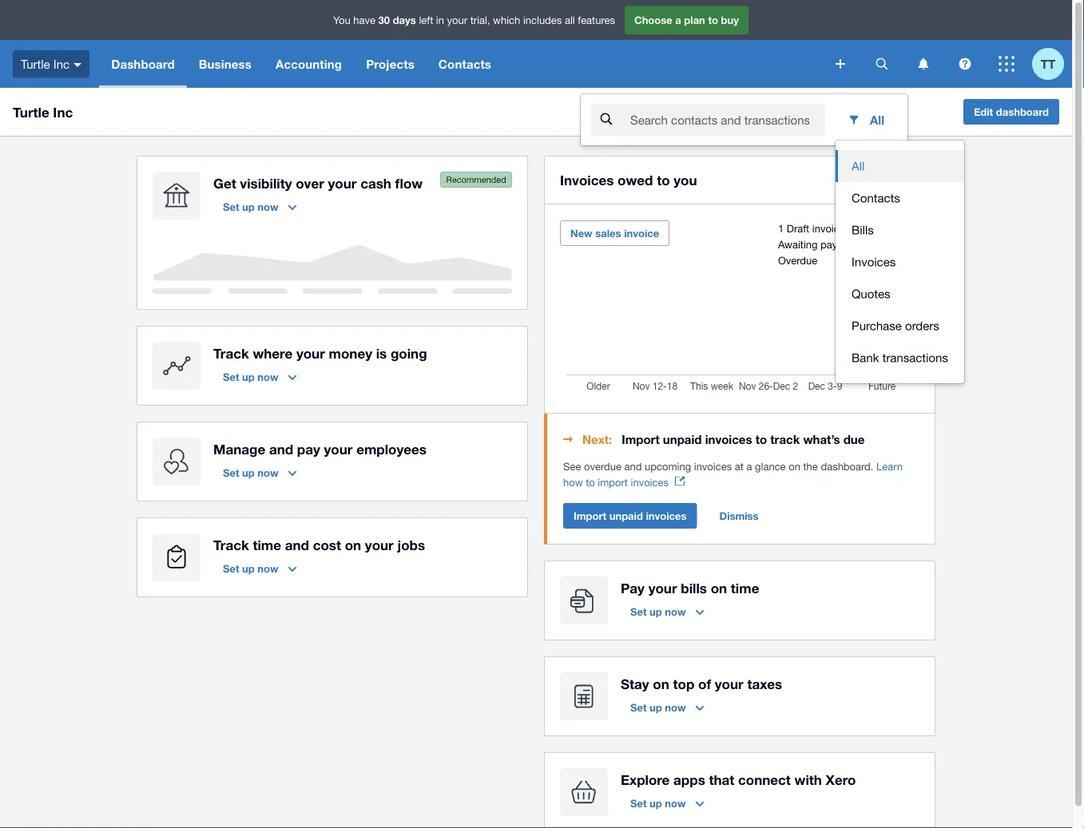 Task type: describe. For each thing, give the bounding box(es) containing it.
heading containing next:
[[563, 430, 920, 449]]

all button
[[835, 104, 897, 136]]

invoices inside learn how to import invoices
[[631, 476, 669, 489]]

set up now for pay your bills on time
[[630, 606, 686, 618]]

projects icon image
[[153, 534, 201, 582]]

that
[[709, 772, 734, 788]]

opens in a new tab link
[[590, 476, 786, 489]]

manage
[[213, 441, 265, 457]]

explore
[[621, 772, 670, 788]]

new sales invoice
[[570, 227, 659, 239]]

learn
[[876, 460, 903, 473]]

none search field inside all group
[[590, 103, 825, 137]]

stay on top of your taxes
[[621, 676, 782, 692]]

bills
[[681, 580, 707, 596]]

get
[[213, 175, 236, 191]]

recommended icon image
[[440, 172, 512, 188]]

quotes button
[[836, 278, 964, 310]]

set up now button for explore apps that connect with xero
[[621, 791, 714, 816]]

1 draft invoice link
[[778, 222, 845, 234]]

now for manage and pay your employees
[[258, 467, 278, 479]]

opens in a new tab image inside panel body document
[[675, 477, 685, 486]]

contacts inside dropdown button
[[438, 57, 491, 71]]

you
[[333, 14, 350, 26]]

set up now button for track where your money is going
[[213, 364, 306, 390]]

purchase
[[852, 319, 902, 333]]

now for pay your bills on time
[[665, 606, 686, 618]]

group containing all
[[836, 141, 964, 383]]

and for track time and cost on your jobs
[[285, 537, 309, 553]]

a inside panel body document
[[747, 460, 752, 473]]

import unpaid invoices
[[574, 510, 687, 522]]

purchase orders button
[[836, 310, 964, 342]]

projects button
[[354, 40, 426, 88]]

inc inside popup button
[[53, 57, 70, 71]]

turtle inside popup button
[[21, 57, 50, 71]]

features
[[578, 14, 615, 26]]

have
[[353, 14, 375, 26]]

dashboard
[[996, 105, 1049, 118]]

of
[[698, 676, 711, 692]]

invoices owed to you
[[560, 172, 697, 188]]

stay
[[621, 676, 649, 692]]

projects
[[366, 57, 415, 71]]

import for import unpaid invoices to track what's due
[[622, 432, 660, 447]]

set down get on the top left of the page
[[223, 201, 239, 213]]

set up now button down visibility
[[213, 194, 306, 220]]

dashboard link
[[99, 40, 187, 88]]

connect
[[738, 772, 791, 788]]

employees icon image
[[153, 438, 201, 486]]

1 horizontal spatial time
[[731, 580, 759, 596]]

next:
[[582, 432, 612, 447]]

banking icon image
[[153, 172, 201, 220]]

opens in a new tab image inside opens in a new tab link
[[770, 477, 780, 486]]

track money icon image
[[153, 342, 201, 390]]

trial,
[[470, 14, 490, 26]]

set up now for explore apps that connect with xero
[[630, 797, 686, 810]]

days
[[393, 14, 416, 26]]

business button
[[187, 40, 264, 88]]

dashboard
[[111, 57, 175, 71]]

import for import unpaid invoices
[[574, 510, 606, 522]]

and for see overdue and upcoming invoices at a glance on the dashboard.
[[624, 460, 642, 473]]

banking preview line graph image
[[153, 245, 512, 294]]

edit dashboard button
[[963, 99, 1059, 125]]

quotes
[[852, 287, 890, 301]]

new sales invoice button
[[560, 220, 670, 246]]

overdue
[[778, 254, 818, 266]]

all inside button
[[852, 159, 865, 173]]

panel body document
[[563, 459, 920, 491]]

dismiss
[[719, 510, 759, 522]]

unpaid for import unpaid invoices
[[609, 510, 643, 522]]

owed
[[618, 172, 653, 188]]

at
[[735, 460, 744, 473]]

the
[[803, 460, 818, 473]]

now for track time and cost on your jobs
[[258, 562, 278, 575]]

navigation containing dashboard
[[99, 40, 824, 88]]

0 vertical spatial time
[[253, 537, 281, 553]]

your inside banner
[[447, 14, 467, 26]]

is
[[376, 345, 387, 361]]

now for track where your money is going
[[258, 371, 278, 383]]

accounting button
[[264, 40, 354, 88]]

pay your bills on time
[[621, 580, 759, 596]]

money
[[329, 345, 372, 361]]

banner containing dashboard
[[0, 0, 1072, 145]]

bills
[[852, 223, 874, 237]]

visibility
[[240, 175, 292, 191]]

sales
[[595, 227, 621, 239]]

on right cost
[[345, 537, 361, 553]]

glance
[[755, 460, 786, 473]]

set up now for track where your money is going
[[223, 371, 278, 383]]

invoices for invoices owed to you
[[560, 172, 614, 188]]

see
[[563, 460, 581, 473]]

track where your money is going
[[213, 345, 427, 361]]

up for pay your bills on time
[[650, 606, 662, 618]]

track for track time and cost on your jobs
[[213, 537, 249, 553]]

business
[[199, 57, 252, 71]]

set for explore apps that connect with xero
[[630, 797, 647, 810]]

tt
[[1041, 57, 1055, 71]]

on left top
[[653, 676, 669, 692]]

xero
[[826, 772, 856, 788]]

you
[[674, 172, 697, 188]]

invoices owed to you link
[[560, 169, 697, 191]]

set up now button for stay on top of your taxes
[[621, 695, 714, 721]]

buy
[[721, 14, 739, 26]]

see overdue and upcoming invoices at a glance on the dashboard.
[[563, 460, 876, 473]]

contacts button
[[836, 182, 964, 214]]

bank transactions
[[852, 351, 948, 365]]

taxes icon image
[[560, 673, 608, 721]]

1 draft invoice awaiting payment
[[778, 222, 861, 250]]

manage and pay your employees
[[213, 441, 427, 457]]

new
[[570, 227, 593, 239]]

learn how to import invoices
[[563, 460, 903, 489]]

bills button
[[836, 214, 964, 246]]

up for stay on top of your taxes
[[650, 701, 662, 714]]

svg image inside the "turtle inc" popup button
[[74, 63, 82, 67]]

which
[[493, 14, 520, 26]]

explore apps that connect with xero
[[621, 772, 856, 788]]

employees
[[356, 441, 427, 457]]

now for stay on top of your taxes
[[665, 701, 686, 714]]

invoices button
[[836, 246, 964, 278]]

up for track time and cost on your jobs
[[242, 562, 255, 575]]



Task type: vqa. For each thing, say whether or not it's contained in the screenshot.
› to the left
no



Task type: locate. For each thing, give the bounding box(es) containing it.
set right "track money icon"
[[223, 371, 239, 383]]

set up now button down explore
[[621, 791, 714, 816]]

up for track where your money is going
[[242, 371, 255, 383]]

over
[[296, 175, 324, 191]]

set up now down where
[[223, 371, 278, 383]]

svg image left tt
[[999, 56, 1015, 72]]

now down track time and cost on your jobs
[[258, 562, 278, 575]]

0 vertical spatial contacts
[[438, 57, 491, 71]]

cost
[[313, 537, 341, 553]]

import unpaid invoices button
[[563, 503, 697, 529]]

invoices left at on the right of page
[[694, 460, 732, 473]]

1 vertical spatial time
[[731, 580, 759, 596]]

all up all button
[[870, 113, 884, 127]]

set up now button down where
[[213, 364, 306, 390]]

None search field
[[590, 103, 825, 137]]

pay
[[621, 580, 645, 596]]

invoices for invoices
[[852, 255, 896, 269]]

how
[[563, 476, 583, 489]]

set right projects icon
[[223, 562, 239, 575]]

plan
[[684, 14, 705, 26]]

includes
[[523, 14, 562, 26]]

list box containing all
[[836, 141, 964, 383]]

overdue link
[[778, 254, 818, 266]]

unpaid up upcoming
[[663, 432, 702, 447]]

1
[[778, 222, 784, 234]]

track for track where your money is going
[[213, 345, 249, 361]]

import
[[622, 432, 660, 447], [574, 510, 606, 522]]

invoices left owed
[[560, 172, 614, 188]]

1 track from the top
[[213, 345, 249, 361]]

where
[[253, 345, 293, 361]]

contacts inside button
[[852, 191, 900, 205]]

set up now down pay
[[630, 606, 686, 618]]

0 horizontal spatial invoices
[[560, 172, 614, 188]]

turtle inc inside popup button
[[21, 57, 70, 71]]

awaiting
[[778, 238, 818, 250]]

0 vertical spatial and
[[269, 441, 293, 457]]

to
[[708, 14, 718, 26], [657, 172, 670, 188], [756, 432, 767, 447], [586, 476, 595, 489]]

invoices up see overdue and upcoming invoices at a glance on the dashboard.
[[705, 432, 752, 447]]

what's
[[803, 432, 840, 447]]

set up now button
[[213, 194, 306, 220], [213, 364, 306, 390], [213, 460, 306, 486], [213, 556, 306, 582], [621, 599, 714, 625], [621, 695, 714, 721], [621, 791, 714, 816]]

1 vertical spatial a
[[747, 460, 752, 473]]

0 horizontal spatial import
[[574, 510, 606, 522]]

import down how
[[574, 510, 606, 522]]

set for stay on top of your taxes
[[630, 701, 647, 714]]

2 opens in a new tab image from the left
[[770, 477, 780, 486]]

1 vertical spatial turtle
[[13, 104, 49, 120]]

and inside panel body document
[[624, 460, 642, 473]]

set up now button down manage
[[213, 460, 306, 486]]

1 vertical spatial and
[[624, 460, 642, 473]]

upcoming
[[645, 460, 691, 473]]

up down visibility
[[242, 201, 255, 213]]

top
[[673, 676, 694, 692]]

and up the import at the right bottom of the page
[[624, 460, 642, 473]]

up right projects icon
[[242, 562, 255, 575]]

set up now button for track time and cost on your jobs
[[213, 556, 306, 582]]

contacts up bills
[[852, 191, 900, 205]]

set down manage
[[223, 467, 239, 479]]

cash
[[360, 175, 391, 191]]

0 horizontal spatial invoice
[[624, 227, 659, 239]]

import unpaid invoices to track what's due
[[622, 432, 865, 447]]

1 vertical spatial import
[[574, 510, 606, 522]]

0.00
[[899, 254, 920, 266]]

set down stay
[[630, 701, 647, 714]]

on left the
[[789, 460, 800, 473]]

up down where
[[242, 371, 255, 383]]

1 horizontal spatial contacts
[[852, 191, 900, 205]]

set up now button for pay your bills on time
[[621, 599, 714, 625]]

invoices up quotes
[[852, 255, 896, 269]]

purchase orders
[[852, 319, 939, 333]]

set up now down visibility
[[223, 201, 278, 213]]

dashboard.
[[821, 460, 874, 473]]

now down manage
[[258, 467, 278, 479]]

1 vertical spatial all
[[852, 159, 865, 173]]

on inside panel body document
[[789, 460, 800, 473]]

taxes
[[747, 676, 782, 692]]

dismiss button
[[710, 503, 768, 529]]

choose
[[634, 14, 672, 26]]

Search contacts and transactions search field
[[629, 105, 825, 135]]

1 vertical spatial contacts
[[852, 191, 900, 205]]

0 vertical spatial a
[[675, 14, 681, 26]]

orders
[[905, 319, 939, 333]]

opens in a new tab image down upcoming
[[675, 477, 685, 486]]

0 vertical spatial invoices
[[560, 172, 614, 188]]

invoices inside button
[[646, 510, 687, 522]]

set up now down stay
[[630, 701, 686, 714]]

all down all popup button
[[852, 159, 865, 173]]

going
[[391, 345, 427, 361]]

a left plan
[[675, 14, 681, 26]]

1 vertical spatial unpaid
[[609, 510, 643, 522]]

edit dashboard
[[974, 105, 1049, 118]]

1 horizontal spatial unpaid
[[663, 432, 702, 447]]

unpaid inside button
[[609, 510, 643, 522]]

invoice for draft
[[812, 222, 845, 234]]

now down where
[[258, 371, 278, 383]]

invoice right sales
[[624, 227, 659, 239]]

group
[[836, 141, 964, 383]]

1 horizontal spatial a
[[747, 460, 752, 473]]

to inside heading
[[756, 432, 767, 447]]

heading
[[563, 430, 920, 449]]

up down stay on top of your taxes
[[650, 701, 662, 714]]

2 vertical spatial and
[[285, 537, 309, 553]]

navigation
[[99, 40, 824, 88]]

pay
[[297, 441, 320, 457]]

0 vertical spatial unpaid
[[663, 432, 702, 447]]

a right at on the right of page
[[747, 460, 752, 473]]

0 horizontal spatial opens in a new tab image
[[675, 477, 685, 486]]

set for pay your bills on time
[[630, 606, 647, 618]]

set up now button for manage and pay your employees
[[213, 460, 306, 486]]

2 track from the top
[[213, 537, 249, 553]]

up for manage and pay your employees
[[242, 467, 255, 479]]

set up now button down pay your bills on time
[[621, 599, 714, 625]]

1 horizontal spatial invoices
[[852, 255, 896, 269]]

import inside button
[[574, 510, 606, 522]]

opens in a new tab image
[[675, 477, 685, 486], [770, 477, 780, 486]]

invoice inside 1 draft invoice awaiting payment
[[812, 222, 845, 234]]

track right projects icon
[[213, 537, 249, 553]]

accounting
[[276, 57, 342, 71]]

tt button
[[1032, 40, 1072, 88]]

1 inc from the top
[[53, 57, 70, 71]]

to inside banner
[[708, 14, 718, 26]]

up down explore
[[650, 797, 662, 810]]

svg image
[[999, 56, 1015, 72], [74, 63, 82, 67]]

track time and cost on your jobs
[[213, 537, 425, 553]]

set up now down track time and cost on your jobs
[[223, 562, 278, 575]]

draft
[[787, 222, 809, 234]]

on right bills
[[711, 580, 727, 596]]

contacts button
[[426, 40, 503, 88]]

and left pay
[[269, 441, 293, 457]]

invoice up awaiting payment link
[[812, 222, 845, 234]]

time left cost
[[253, 537, 281, 553]]

now
[[258, 201, 278, 213], [258, 371, 278, 383], [258, 467, 278, 479], [258, 562, 278, 575], [665, 606, 686, 618], [665, 701, 686, 714], [665, 797, 686, 810]]

payment
[[821, 238, 861, 250]]

overdue
[[584, 460, 622, 473]]

1 horizontal spatial svg image
[[999, 56, 1015, 72]]

now down visibility
[[258, 201, 278, 213]]

set
[[223, 201, 239, 213], [223, 371, 239, 383], [223, 467, 239, 479], [223, 562, 239, 575], [630, 606, 647, 618], [630, 701, 647, 714], [630, 797, 647, 810]]

2 inc from the top
[[53, 104, 73, 120]]

0 horizontal spatial time
[[253, 537, 281, 553]]

1 vertical spatial inc
[[53, 104, 73, 120]]

1 horizontal spatial all
[[870, 113, 884, 127]]

1 horizontal spatial import
[[622, 432, 660, 447]]

now down apps on the bottom right
[[665, 797, 686, 810]]

left
[[419, 14, 433, 26]]

1 opens in a new tab image from the left
[[675, 477, 685, 486]]

invoices
[[560, 172, 614, 188], [852, 255, 896, 269]]

unpaid inside heading
[[663, 432, 702, 447]]

set up now for manage and pay your employees
[[223, 467, 278, 479]]

set up now
[[223, 201, 278, 213], [223, 371, 278, 383], [223, 467, 278, 479], [223, 562, 278, 575], [630, 606, 686, 618], [630, 701, 686, 714], [630, 797, 686, 810]]

to right how
[[586, 476, 595, 489]]

unpaid down the import at the right bottom of the page
[[609, 510, 643, 522]]

bills icon image
[[560, 577, 608, 625]]

1 vertical spatial turtle inc
[[13, 104, 73, 120]]

1 horizontal spatial invoice
[[812, 222, 845, 234]]

awaiting payment link
[[778, 238, 861, 250]]

0 vertical spatial turtle
[[21, 57, 50, 71]]

0 vertical spatial import
[[622, 432, 660, 447]]

set for track time and cost on your jobs
[[223, 562, 239, 575]]

svg image left "dashboard" link
[[74, 63, 82, 67]]

all inside popup button
[[870, 113, 884, 127]]

to inside learn how to import invoices
[[586, 476, 595, 489]]

all
[[565, 14, 575, 26]]

invoices inside button
[[852, 255, 896, 269]]

0 horizontal spatial svg image
[[74, 63, 82, 67]]

invoice inside button
[[624, 227, 659, 239]]

turtle inc button
[[0, 40, 99, 88]]

set for manage and pay your employees
[[223, 467, 239, 479]]

set down explore
[[630, 797, 647, 810]]

invoices down opens in a new tab link
[[646, 510, 687, 522]]

up down pay your bills on time
[[650, 606, 662, 618]]

0 horizontal spatial all
[[852, 159, 865, 173]]

add-ons icon image
[[560, 769, 608, 816]]

your
[[447, 14, 467, 26], [328, 175, 357, 191], [296, 345, 325, 361], [324, 441, 353, 457], [365, 537, 394, 553], [648, 580, 677, 596], [715, 676, 744, 692]]

with
[[795, 772, 822, 788]]

contacts down the you have 30 days left in your trial, which includes all features
[[438, 57, 491, 71]]

set for track where your money is going
[[223, 371, 239, 383]]

all group
[[581, 94, 908, 145]]

set up now button down top
[[621, 695, 714, 721]]

edit
[[974, 105, 993, 118]]

in
[[436, 14, 444, 26]]

set up now down explore
[[630, 797, 686, 810]]

set up now button down track time and cost on your jobs
[[213, 556, 306, 582]]

now down pay your bills on time
[[665, 606, 686, 618]]

list box
[[836, 141, 964, 383]]

set up now for stay on top of your taxes
[[630, 701, 686, 714]]

invoice for sales
[[624, 227, 659, 239]]

0 vertical spatial track
[[213, 345, 249, 361]]

1 vertical spatial invoices
[[852, 255, 896, 269]]

turtle inc
[[21, 57, 70, 71], [13, 104, 73, 120]]

to inside invoices owed to you link
[[657, 172, 670, 188]]

opens in a new tab image down glance
[[770, 477, 780, 486]]

and left cost
[[285, 537, 309, 553]]

track
[[213, 345, 249, 361], [213, 537, 249, 553]]

up down manage
[[242, 467, 255, 479]]

import
[[598, 476, 628, 489]]

contacts
[[438, 57, 491, 71], [852, 191, 900, 205]]

0 vertical spatial turtle inc
[[21, 57, 70, 71]]

banner
[[0, 0, 1072, 145]]

time right bills
[[731, 580, 759, 596]]

track left where
[[213, 345, 249, 361]]

to left the "you"
[[657, 172, 670, 188]]

up for explore apps that connect with xero
[[650, 797, 662, 810]]

due
[[843, 432, 865, 447]]

track
[[770, 432, 800, 447]]

set down pay
[[630, 606, 647, 618]]

apps
[[674, 772, 705, 788]]

import up upcoming
[[622, 432, 660, 447]]

to left track
[[756, 432, 767, 447]]

set up now for track time and cost on your jobs
[[223, 562, 278, 575]]

to left the buy in the top of the page
[[708, 14, 718, 26]]

1 horizontal spatial opens in a new tab image
[[770, 477, 780, 486]]

set up now down manage
[[223, 467, 278, 479]]

unpaid for import unpaid invoices to track what's due
[[663, 432, 702, 447]]

0 vertical spatial inc
[[53, 57, 70, 71]]

svg image
[[876, 58, 888, 70], [918, 58, 929, 70], [959, 58, 971, 70], [836, 59, 845, 69]]

now down top
[[665, 701, 686, 714]]

now for explore apps that connect with xero
[[665, 797, 686, 810]]

0 horizontal spatial contacts
[[438, 57, 491, 71]]

invoices down upcoming
[[631, 476, 669, 489]]

0 vertical spatial all
[[870, 113, 884, 127]]

1 vertical spatial track
[[213, 537, 249, 553]]

invoices
[[705, 432, 752, 447], [694, 460, 732, 473], [631, 476, 669, 489], [646, 510, 687, 522]]

0 horizontal spatial unpaid
[[609, 510, 643, 522]]

0 horizontal spatial a
[[675, 14, 681, 26]]

turtle
[[21, 57, 50, 71], [13, 104, 49, 120]]

get visibility over your cash flow
[[213, 175, 423, 191]]

invoices inside heading
[[705, 432, 752, 447]]

and
[[269, 441, 293, 457], [624, 460, 642, 473], [285, 537, 309, 553]]



